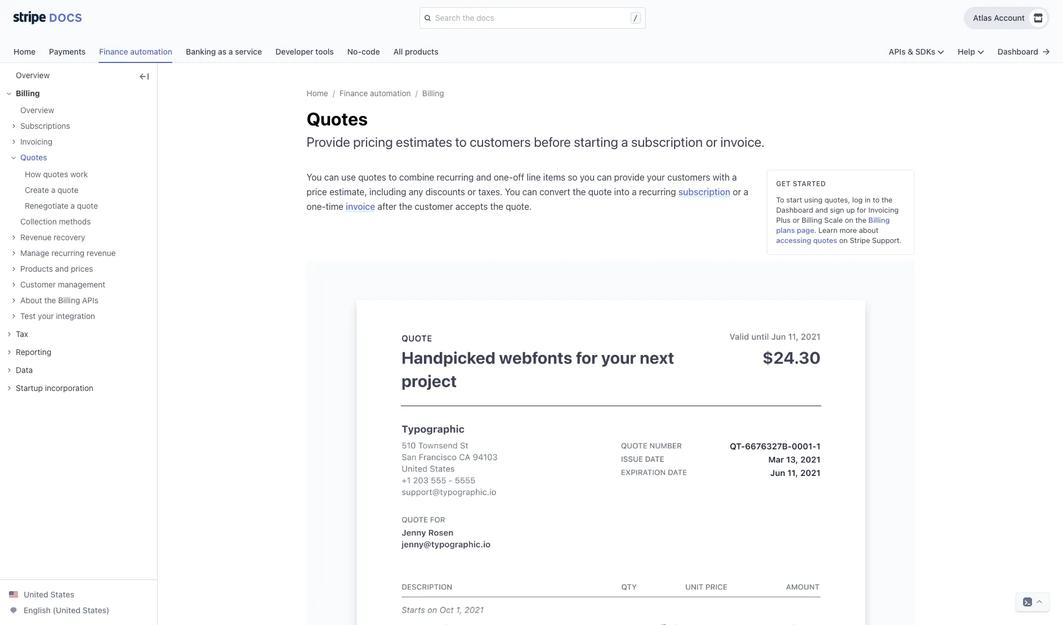 Task type: vqa. For each thing, say whether or not it's contained in the screenshot.
first i from left
no



Task type: locate. For each thing, give the bounding box(es) containing it.
dropdown closed image left manage
[[11, 251, 16, 256]]

banking as a service link
[[186, 44, 276, 63]]

1 vertical spatial finance automation link
[[340, 88, 411, 98]]

sign
[[830, 206, 845, 215]]

0 horizontal spatial home
[[14, 47, 36, 56]]

revenue
[[87, 248, 116, 258]]

dropdown closed image left data
[[7, 368, 11, 373]]

dropdown closed image inside subscriptions link
[[11, 124, 16, 128]]

automation
[[130, 47, 172, 56], [370, 88, 411, 98]]

2 vertical spatial recurring
[[51, 248, 85, 258]]

recurring up discounts
[[437, 172, 474, 183]]

1 horizontal spatial one-
[[494, 172, 513, 183]]

tab list containing home
[[14, 44, 439, 63]]

1 vertical spatial one-
[[307, 202, 326, 212]]

quotes inside you can use quotes to combine recurring and one-off line items so you can provide your customers with a price estimate, including any discounts or taxes. ​​you can convert the quote into a recurring
[[358, 172, 386, 183]]

dropdown closed image left customer
[[11, 283, 16, 287]]

1 horizontal spatial finance
[[340, 88, 368, 98]]

dropdown closed image inside startup incorporation link
[[7, 386, 11, 391]]

create a quote
[[25, 185, 78, 195]]

overview down payments at the top left of the page
[[16, 70, 50, 80]]

1 vertical spatial apis
[[82, 296, 98, 305]]

1 horizontal spatial home link
[[307, 88, 328, 98]]

1 vertical spatial overview link
[[11, 105, 54, 116]]

1 horizontal spatial quotes
[[358, 172, 386, 183]]

data
[[16, 366, 33, 375]]

click to collapse the sidebar and hide the navigation image
[[140, 72, 149, 81]]

finance right payments at the top left of the page
[[99, 47, 128, 56]]

customers
[[470, 134, 531, 150], [668, 172, 711, 183]]

billing inside billing link
[[16, 88, 40, 98]]

1 vertical spatial invoicing
[[869, 206, 899, 215]]

dropdown closed image left "revenue"
[[11, 236, 16, 240]]

2 horizontal spatial to
[[873, 195, 880, 204]]

into
[[614, 187, 630, 197]]

revenue recovery link
[[11, 232, 85, 243]]

overview link up dropdown open image
[[7, 70, 50, 81]]

0 vertical spatial quotes
[[307, 108, 368, 130]]

home link down developer tools link
[[307, 88, 328, 98]]

1 vertical spatial on
[[840, 236, 848, 245]]

billing
[[16, 88, 40, 98], [422, 88, 444, 98], [802, 216, 823, 225], [869, 216, 890, 225], [58, 296, 80, 305]]

dropdown closed image inside about the billing apis link
[[11, 299, 16, 303]]

0 vertical spatial subscription
[[631, 134, 703, 150]]

quotes provide pricing estimates to customers before starting a subscription or invoice.
[[307, 108, 765, 150]]

1 vertical spatial home link
[[307, 88, 328, 98]]

dropdown closed image inside products and prices link
[[11, 267, 16, 272]]

0 vertical spatial on
[[845, 216, 854, 225]]

you
[[307, 172, 322, 183]]

dropdown closed image left about
[[11, 299, 16, 303]]

0 vertical spatial finance
[[99, 47, 128, 56]]

estimate,
[[330, 187, 367, 197]]

apis down management
[[82, 296, 98, 305]]

dropdown closed image left products
[[11, 267, 16, 272]]

0 horizontal spatial automation
[[130, 47, 172, 56]]

one- up "​​you"
[[494, 172, 513, 183]]

tab list
[[14, 44, 439, 63]]

home link down an image of the stripe logo link
[[14, 44, 49, 63]]

reporting
[[16, 348, 51, 357]]

1 horizontal spatial dashboard
[[998, 47, 1039, 56]]

startup incorporation link
[[7, 383, 93, 394]]

united states button
[[9, 590, 74, 601]]

to for quotes
[[455, 134, 467, 150]]

overview link up subscriptions link
[[11, 105, 54, 116]]

any
[[409, 187, 423, 197]]

developer tools link
[[276, 44, 347, 63]]

about
[[20, 296, 42, 305]]

1 vertical spatial overview
[[20, 105, 54, 115]]

dropdown open image
[[11, 156, 16, 160]]

dropdown closed image inside tax link
[[7, 332, 11, 337]]

starting
[[574, 134, 618, 150]]

how
[[25, 170, 41, 179]]

or right "subscription" link
[[733, 187, 742, 197]]

atlas account button
[[965, 7, 1050, 29]]

dropdown closed image up invoicing link
[[11, 124, 16, 128]]

customers inside you can use quotes to combine recurring and one-off line items so you can provide your customers with a price estimate, including any discounts or taxes. ​​you can convert the quote into a recurring
[[668, 172, 711, 183]]

time
[[326, 202, 344, 212]]

0 vertical spatial finance automation link
[[99, 44, 186, 63]]

0 vertical spatial finance automation
[[99, 47, 172, 56]]

us image
[[9, 591, 18, 600]]

dropdown closed image inside customer management link
[[11, 283, 16, 287]]

1 vertical spatial and
[[816, 206, 828, 215]]

​​you
[[505, 187, 520, 197]]

finance automation up click to collapse the sidebar and hide the navigation icon
[[99, 47, 172, 56]]

1 vertical spatial dashboard
[[777, 206, 814, 215]]

dropdown closed image left startup at the left bottom of page
[[7, 386, 11, 391]]

one- down price
[[307, 202, 326, 212]]

one- inside you can use quotes to combine recurring and one-off line items so you can provide your customers with a price estimate, including any discounts or taxes. ​​you can convert the quote into a recurring
[[494, 172, 513, 183]]

the down 'so'
[[573, 187, 586, 197]]

/ button
[[420, 8, 646, 28]]

and up taxes.
[[476, 172, 492, 183]]

0 horizontal spatial one-
[[307, 202, 326, 212]]

dropdown closed image inside the revenue recovery link
[[11, 236, 16, 240]]

0 vertical spatial dashboard
[[998, 47, 1039, 56]]

quotes inside quotes provide pricing estimates to customers before starting a subscription or invoice.
[[307, 108, 368, 130]]

0 horizontal spatial dashboard
[[777, 206, 814, 215]]

0 vertical spatial invoicing
[[20, 137, 53, 146]]

0 horizontal spatial finance automation
[[99, 47, 172, 56]]

1 vertical spatial quotes
[[20, 153, 47, 162]]

discounts
[[426, 187, 465, 197]]

payments
[[49, 47, 86, 56]]

taxes.
[[478, 187, 503, 197]]

0 vertical spatial home link
[[14, 44, 49, 63]]

your right provide
[[647, 172, 665, 183]]

2 horizontal spatial quotes
[[814, 236, 838, 245]]

dropdown closed image inside data link
[[7, 368, 11, 373]]

quotes up including
[[358, 172, 386, 183]]

quotes up provide
[[307, 108, 368, 130]]

1 horizontal spatial your
[[647, 172, 665, 183]]

or right plus
[[793, 216, 800, 225]]

1 vertical spatial to
[[389, 172, 397, 183]]

test
[[20, 312, 36, 321]]

data link
[[7, 365, 33, 376]]

test your integration link
[[11, 311, 95, 322]]

dropdown closed image left test
[[11, 314, 16, 319]]

about the billing apis
[[20, 296, 98, 305]]

home inside tab list
[[14, 47, 36, 56]]

payments link
[[49, 44, 99, 63]]

0 vertical spatial overview
[[16, 70, 50, 80]]

automation down all
[[370, 88, 411, 98]]

2 horizontal spatial can
[[597, 172, 612, 183]]

0 vertical spatial home
[[14, 47, 36, 56]]

accepts
[[456, 202, 488, 212]]

quotes down invoicing link
[[20, 153, 47, 162]]

1 vertical spatial home
[[307, 88, 328, 98]]

1 horizontal spatial recurring
[[437, 172, 474, 183]]

renegotiate a quote
[[25, 201, 98, 211]]

billing link down the products
[[422, 88, 444, 98]]

subscription inside quotes provide pricing estimates to customers before starting a subscription or invoice.
[[631, 134, 703, 150]]

invoice
[[346, 202, 375, 212]]

home
[[14, 47, 36, 56], [307, 88, 328, 98]]

0 horizontal spatial and
[[55, 264, 69, 274]]

1 vertical spatial automation
[[370, 88, 411, 98]]

home down an image of the stripe logo link
[[14, 47, 36, 56]]

quote inside you can use quotes to combine recurring and one-off line items so you can provide your customers with a price estimate, including any discounts or taxes. ​​you can convert the quote into a recurring
[[589, 187, 612, 197]]

to right estimates
[[455, 134, 467, 150]]

the inside you can use quotes to combine recurring and one-off line items so you can provide your customers with a price estimate, including any discounts or taxes. ​​you can convert the quote into a recurring
[[573, 187, 586, 197]]

1 horizontal spatial automation
[[370, 88, 411, 98]]

dropdown closed image for reporting
[[7, 350, 11, 355]]

or up accepts
[[468, 187, 476, 197]]

dropdown closed image up dropdown open icon
[[11, 140, 16, 144]]

1 horizontal spatial quotes
[[307, 108, 368, 130]]

quotes up create a quote
[[43, 170, 68, 179]]

can left use
[[324, 172, 339, 183]]

recurring down provide
[[639, 187, 676, 197]]

2 vertical spatial to
[[873, 195, 880, 204]]

a right starting
[[621, 134, 628, 150]]

subscriptions
[[20, 121, 70, 131]]

0 vertical spatial your
[[647, 172, 665, 183]]

1 horizontal spatial can
[[523, 187, 537, 197]]

can down line at the top of page
[[523, 187, 537, 197]]

dropdown closed image inside manage recurring revenue link
[[11, 251, 16, 256]]

finance automation down no-code link
[[340, 88, 411, 98]]

the up test your integration link
[[44, 296, 56, 305]]

a up the methods
[[71, 201, 75, 211]]

dropdown closed image for invoicing
[[11, 140, 16, 144]]

and down manage recurring revenue link
[[55, 264, 69, 274]]

all products
[[394, 47, 439, 56]]

1 horizontal spatial apis
[[889, 47, 906, 56]]

customers inside quotes provide pricing estimates to customers before starting a subscription or invoice.
[[470, 134, 531, 150]]

1 horizontal spatial invoicing
[[869, 206, 899, 215]]

customer
[[20, 280, 56, 290]]

all
[[394, 47, 403, 56]]

1 horizontal spatial and
[[476, 172, 492, 183]]

0 vertical spatial overview link
[[7, 70, 50, 81]]

0 horizontal spatial to
[[389, 172, 397, 183]]

quote up the methods
[[77, 201, 98, 211]]

recovery
[[54, 233, 85, 242]]

invoicing down subscriptions link
[[20, 137, 53, 146]]

english (united states) button
[[9, 606, 109, 617]]

finance automation link up click to collapse the sidebar and hide the navigation icon
[[99, 44, 186, 63]]

invoice after the customer accepts the quote.
[[346, 202, 532, 212]]

your right test
[[38, 312, 54, 321]]

dashboard down account
[[998, 47, 1039, 56]]

and
[[476, 172, 492, 183], [816, 206, 828, 215], [55, 264, 69, 274]]

quotes link
[[11, 152, 98, 163]]

0 vertical spatial and
[[476, 172, 492, 183]]

billing link
[[7, 88, 116, 99], [422, 88, 444, 98]]

no-code
[[347, 47, 380, 56]]

tax
[[16, 330, 28, 339]]

integration
[[56, 312, 95, 321]]

billing right dropdown open image
[[16, 88, 40, 98]]

to up including
[[389, 172, 397, 183]]

to inside quotes provide pricing estimates to customers before starting a subscription or invoice.
[[455, 134, 467, 150]]

help
[[958, 47, 976, 56]]

quote pdf image
[[307, 262, 915, 626]]

accessing quotes link
[[777, 236, 838, 245]]

can right you
[[597, 172, 612, 183]]

quotes down learn on the right top
[[814, 236, 838, 245]]

billing up .
[[802, 216, 823, 225]]

1 vertical spatial your
[[38, 312, 54, 321]]

quotes inside . learn more about accessing quotes on stripe support.
[[814, 236, 838, 245]]

a inside "or a one-time"
[[744, 187, 749, 197]]

the down any
[[399, 202, 412, 212]]

2 horizontal spatial and
[[816, 206, 828, 215]]

0 vertical spatial automation
[[130, 47, 172, 56]]

prices
[[71, 264, 93, 274]]

quote up renegotiate a quote
[[58, 185, 78, 195]]

dashboard down start
[[777, 206, 814, 215]]

and down using
[[816, 206, 828, 215]]

or inside to start using quotes, log in to the dashboard and sign up for invoicing plus or billing scale on the
[[793, 216, 800, 225]]

recurring down recovery at the left
[[51, 248, 85, 258]]

dropdown closed image
[[11, 124, 16, 128], [11, 236, 16, 240], [11, 251, 16, 256], [11, 267, 16, 272], [11, 283, 16, 287], [11, 299, 16, 303], [7, 350, 11, 355]]

dropdown closed image inside reporting link
[[7, 350, 11, 355]]

1 horizontal spatial to
[[455, 134, 467, 150]]

0 horizontal spatial finance
[[99, 47, 128, 56]]

apis left &
[[889, 47, 906, 56]]

dropdown closed image left tax
[[7, 332, 11, 337]]

invoicing down in
[[869, 206, 899, 215]]

home link
[[14, 44, 49, 63], [307, 88, 328, 98]]

0 vertical spatial one-
[[494, 172, 513, 183]]

quote
[[58, 185, 78, 195], [589, 187, 612, 197], [77, 201, 98, 211]]

including
[[370, 187, 407, 197]]

1 horizontal spatial customers
[[668, 172, 711, 183]]

developer tools
[[276, 47, 334, 56]]

customers up off
[[470, 134, 531, 150]]

finance down no-
[[340, 88, 368, 98]]

quotes
[[307, 108, 368, 130], [20, 153, 47, 162]]

products and prices
[[20, 264, 93, 274]]

in
[[865, 195, 871, 204]]

home down developer tools link
[[307, 88, 328, 98]]

0 vertical spatial customers
[[470, 134, 531, 150]]

0 horizontal spatial quotes
[[20, 153, 47, 162]]

2 horizontal spatial recurring
[[639, 187, 676, 197]]

startup
[[16, 384, 43, 393]]

dropdown closed image
[[11, 140, 16, 144], [11, 314, 16, 319], [7, 332, 11, 337], [7, 368, 11, 373], [7, 386, 11, 391]]

subscription
[[631, 134, 703, 150], [679, 187, 731, 197]]

on down more
[[840, 236, 848, 245]]

a left to
[[744, 187, 749, 197]]

billing up about
[[869, 216, 890, 225]]

0 vertical spatial to
[[455, 134, 467, 150]]

1 horizontal spatial billing link
[[422, 88, 444, 98]]

dropdown closed image down tax link
[[7, 350, 11, 355]]

subscription down with
[[679, 187, 731, 197]]

1 horizontal spatial finance automation
[[340, 88, 411, 98]]

0 vertical spatial recurring
[[437, 172, 474, 183]]

0 vertical spatial apis
[[889, 47, 906, 56]]

a down how quotes work "link"
[[51, 185, 55, 195]]

dropdown closed image inside invoicing link
[[11, 140, 16, 144]]

customers up "subscription" link
[[668, 172, 711, 183]]

create a quote link
[[16, 185, 78, 196]]

quote down you
[[589, 187, 612, 197]]

or left invoice. at the right of page
[[706, 134, 718, 150]]

dropdown closed image for manage recurring revenue
[[11, 251, 16, 256]]

a right as
[[229, 47, 233, 56]]

to inside you can use quotes to combine recurring and one-off line items so you can provide your customers with a price estimate, including any discounts or taxes. ​​you can convert the quote into a recurring
[[389, 172, 397, 183]]

1 vertical spatial recurring
[[639, 187, 676, 197]]

a inside renegotiate a quote link
[[71, 201, 75, 211]]

1 vertical spatial customers
[[668, 172, 711, 183]]

0 horizontal spatial your
[[38, 312, 54, 321]]

dashboard inside to start using quotes, log in to the dashboard and sign up for invoicing plus or billing scale on the
[[777, 206, 814, 215]]

for
[[857, 206, 867, 215]]

0 horizontal spatial customers
[[470, 134, 531, 150]]

pricing
[[353, 134, 393, 150]]

developer
[[276, 47, 314, 56]]

dropdown closed image for subscriptions
[[11, 124, 16, 128]]

sdks
[[916, 47, 936, 56]]

subscription up provide
[[631, 134, 703, 150]]

a right with
[[732, 172, 737, 183]]

automation up click to collapse the sidebar and hide the navigation icon
[[130, 47, 172, 56]]

finance automation link down no-code link
[[340, 88, 411, 98]]

2 vertical spatial and
[[55, 264, 69, 274]]

quotes inside "link"
[[43, 170, 68, 179]]

to start using quotes, log in to the dashboard and sign up for invoicing plus or billing scale on the
[[777, 195, 899, 225]]

dropdown closed image inside test your integration link
[[11, 314, 16, 319]]

apis & sdks button
[[889, 46, 945, 57]]

dropdown closed image for test your integration
[[11, 314, 16, 319]]

billing link up subscriptions
[[7, 88, 116, 99]]

to right in
[[873, 195, 880, 204]]

1 vertical spatial finance automation
[[340, 88, 411, 98]]

1 horizontal spatial home
[[307, 88, 328, 98]]

manage
[[20, 248, 49, 258]]

products and prices link
[[11, 264, 93, 275]]

0 horizontal spatial quotes
[[43, 170, 68, 179]]

on up more
[[845, 216, 854, 225]]

overview up subscriptions link
[[20, 105, 54, 115]]



Task type: describe. For each thing, give the bounding box(es) containing it.
and inside you can use quotes to combine recurring and one-off line items so you can provide your customers with a price estimate, including any discounts or taxes. ​​you can convert the quote into a recurring
[[476, 172, 492, 183]]

a inside banking as a service link
[[229, 47, 233, 56]]

quote for create a quote
[[58, 185, 78, 195]]

items
[[543, 172, 566, 183]]

customer management
[[20, 280, 105, 290]]

to for you
[[389, 172, 397, 183]]

manage recurring revenue
[[20, 248, 116, 258]]

0 horizontal spatial finance automation link
[[99, 44, 186, 63]]

0 horizontal spatial can
[[324, 172, 339, 183]]

a inside create a quote link
[[51, 185, 55, 195]]

. learn more about accessing quotes on stripe support.
[[777, 226, 902, 245]]

quotes for quotes provide pricing estimates to customers before starting a subscription or invoice.
[[307, 108, 368, 130]]

dropdown closed image for startup incorporation
[[7, 386, 11, 391]]

or inside you can use quotes to combine recurring and one-off line items so you can provide your customers with a price estimate, including any discounts or taxes. ​​you can convert the quote into a recurring
[[468, 187, 476, 197]]

as
[[218, 47, 227, 56]]

you
[[580, 172, 595, 183]]

management
[[58, 280, 105, 290]]

invoicing inside to start using quotes, log in to the dashboard and sign up for invoicing plus or billing scale on the
[[869, 206, 899, 215]]

provide
[[307, 134, 350, 150]]

quote for renegotiate a quote
[[77, 201, 98, 211]]

use
[[341, 172, 356, 183]]

or inside "or a one-time"
[[733, 187, 742, 197]]

banking as a service
[[186, 47, 262, 56]]

products
[[405, 47, 439, 56]]

quotes for quotes
[[20, 153, 47, 162]]

get
[[777, 180, 791, 188]]

collection methods link
[[11, 216, 91, 228]]

or inside quotes provide pricing estimates to customers before starting a subscription or invoice.
[[706, 134, 718, 150]]

dropdown closed image for tax
[[7, 332, 11, 337]]

help button
[[958, 46, 985, 57]]

subscription link
[[679, 185, 731, 199]]

all products link
[[394, 44, 439, 63]]

overview link for invoicing
[[11, 105, 54, 116]]

estimates
[[396, 134, 452, 150]]

atlas
[[974, 13, 992, 23]]

billing inside the billing plans page
[[869, 216, 890, 225]]

billing plans page
[[777, 216, 890, 235]]

overview for tax
[[16, 70, 50, 80]]

quote.
[[506, 202, 532, 212]]

finance inside tab list
[[99, 47, 128, 56]]

quotes,
[[825, 195, 851, 204]]

and inside to start using quotes, log in to the dashboard and sign up for invoicing plus or billing scale on the
[[816, 206, 828, 215]]

service
[[235, 47, 262, 56]]

test your integration
[[20, 312, 95, 321]]

dashboard link
[[998, 46, 1039, 57]]

page
[[797, 226, 815, 235]]

renegotiate a quote link
[[16, 201, 98, 212]]

a right into at the right
[[632, 187, 637, 197]]

.
[[815, 226, 817, 235]]

english (united states)
[[24, 606, 109, 616]]

states
[[50, 590, 74, 600]]

the down taxes.
[[490, 202, 504, 212]]

(united
[[53, 606, 80, 616]]

billing down the customer management at the left top of the page
[[58, 296, 80, 305]]

plans
[[777, 226, 795, 235]]

billing plans page link
[[777, 216, 890, 235]]

english
[[24, 606, 51, 616]]

invoice.
[[721, 134, 765, 150]]

methods
[[59, 217, 91, 226]]

renegotiate
[[25, 201, 68, 211]]

0 horizontal spatial recurring
[[51, 248, 85, 258]]

0 horizontal spatial invoicing
[[20, 137, 53, 146]]

invoice link
[[346, 199, 375, 214]]

stripe
[[850, 236, 871, 245]]

overview link for tax
[[7, 70, 50, 81]]

an image of the stripe logo image
[[14, 10, 82, 25]]

billing down the products
[[422, 88, 444, 98]]

united
[[24, 590, 48, 600]]

incorporation
[[45, 384, 93, 393]]

so
[[568, 172, 578, 183]]

before
[[534, 134, 571, 150]]

create
[[25, 185, 49, 195]]

0 horizontal spatial billing link
[[7, 88, 116, 99]]

banking
[[186, 47, 216, 56]]

Search the docs text field
[[433, 9, 628, 27]]

reporting link
[[7, 347, 51, 358]]

dropdown closed image for products and prices
[[11, 267, 16, 272]]

an image of the stripe logo link
[[2, 0, 93, 37]]

states)
[[83, 606, 109, 616]]

tax link
[[7, 329, 28, 340]]

billing inside to start using quotes, log in to the dashboard and sign up for invoicing plus or billing scale on the
[[802, 216, 823, 225]]

off
[[513, 172, 525, 183]]

apis inside button
[[889, 47, 906, 56]]

dropdown closed image for customer management
[[11, 283, 16, 287]]

plus
[[777, 216, 791, 225]]

0 horizontal spatial home link
[[14, 44, 49, 63]]

subscriptions link
[[11, 121, 70, 132]]

scale
[[825, 216, 843, 225]]

invoicing link
[[11, 136, 53, 148]]

dropdown closed image for revenue recovery
[[11, 236, 16, 240]]

dropdown closed image for data
[[7, 368, 11, 373]]

no-
[[347, 47, 362, 56]]

about the billing apis link
[[11, 295, 98, 306]]

you can use quotes to combine recurring and one-off line items so you can provide your customers with a price estimate, including any discounts or taxes. ​​you can convert the quote into a recurring
[[307, 172, 737, 197]]

finance automation inside tab list
[[99, 47, 172, 56]]

on inside to start using quotes, log in to the dashboard and sign up for invoicing plus or billing scale on the
[[845, 216, 854, 225]]

apis & sdks
[[889, 47, 936, 56]]

your inside you can use quotes to combine recurring and one-off line items so you can provide your customers with a price estimate, including any discounts or taxes. ​​you can convert the quote into a recurring
[[647, 172, 665, 183]]

one- inside "or a one-time"
[[307, 202, 326, 212]]

products
[[20, 264, 53, 274]]

1 horizontal spatial finance automation link
[[340, 88, 411, 98]]

the down for
[[856, 216, 867, 225]]

convert
[[540, 187, 571, 197]]

provide
[[614, 172, 645, 183]]

up
[[847, 206, 855, 215]]

&
[[908, 47, 914, 56]]

how quotes work link
[[16, 169, 88, 180]]

the right in
[[882, 195, 893, 204]]

with
[[713, 172, 730, 183]]

combine
[[399, 172, 435, 183]]

collection methods
[[20, 217, 91, 226]]

to inside to start using quotes, log in to the dashboard and sign up for invoicing plus or billing scale on the
[[873, 195, 880, 204]]

work
[[70, 170, 88, 179]]

on inside . learn more about accessing quotes on stripe support.
[[840, 236, 848, 245]]

0 horizontal spatial apis
[[82, 296, 98, 305]]

how quotes work
[[25, 170, 88, 179]]

overview for invoicing
[[20, 105, 54, 115]]

dropdown closed image for about the billing apis
[[11, 299, 16, 303]]

1 vertical spatial subscription
[[679, 187, 731, 197]]

after
[[378, 202, 397, 212]]

1 vertical spatial finance
[[340, 88, 368, 98]]

manage recurring revenue link
[[11, 248, 116, 259]]

a inside quotes provide pricing estimates to customers before starting a subscription or invoice.
[[621, 134, 628, 150]]

dropdown open image
[[7, 91, 11, 96]]

startup incorporation
[[16, 384, 93, 393]]

started
[[793, 180, 826, 188]]

accessing
[[777, 236, 812, 245]]



